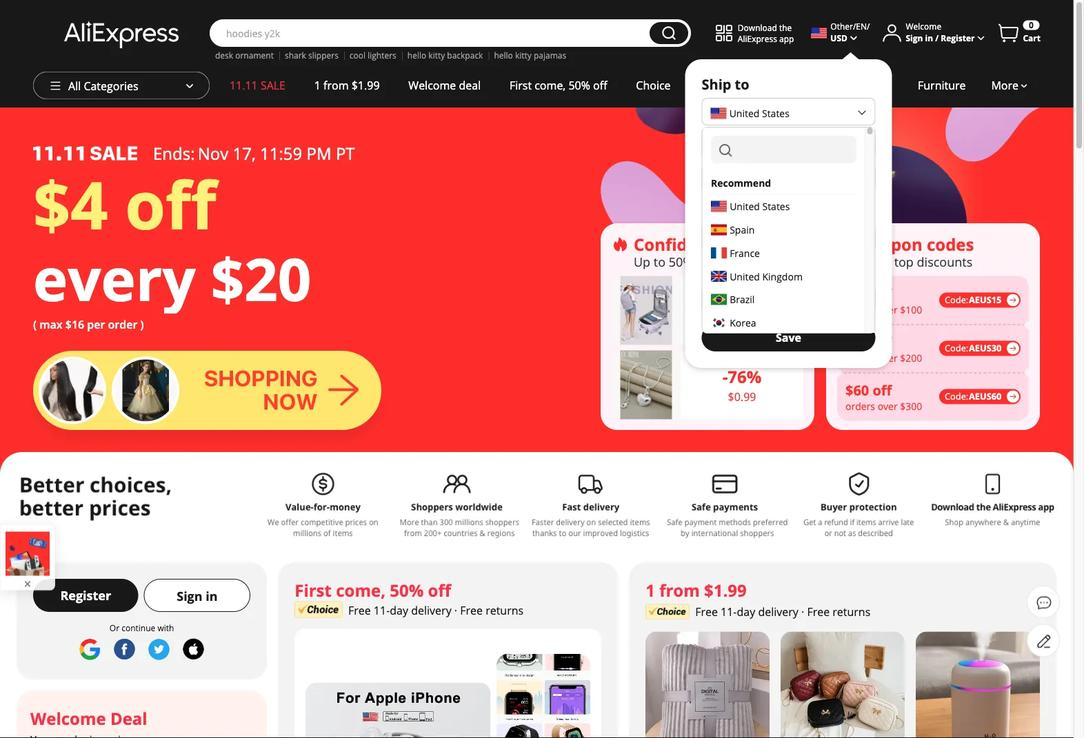 Task type: vqa. For each thing, say whether or not it's contained in the screenshot.
Account
no



Task type: locate. For each thing, give the bounding box(es) containing it.
11:59
[[260, 142, 302, 164]]

- inside -63% $26.08
[[722, 291, 728, 314]]

0 vertical spatial first come, 50% off
[[510, 78, 607, 93]]

17,
[[233, 142, 256, 164]]

) right euro
[[760, 293, 763, 307]]

close image
[[22, 579, 33, 590]]

united states down superdeals link
[[729, 107, 789, 120]]

code: left aeus30
[[945, 342, 968, 355]]

united down france
[[729, 270, 759, 283]]

1
[[314, 78, 321, 93], [646, 579, 655, 602]]

$0.99
[[728, 390, 756, 404]]

1 horizontal spatial 50%
[[569, 78, 590, 93]]

/ for in
[[935, 32, 939, 43]]

3 orders from the top
[[845, 400, 875, 413]]

spain
[[729, 223, 754, 237]]

0 vertical spatial -
[[722, 291, 728, 314]]

1 horizontal spatial ·
[[801, 605, 804, 620]]

welcome up furniture
[[906, 21, 941, 32]]

0 vertical spatial 50%
[[569, 78, 590, 93]]

hello
[[407, 50, 426, 61], [494, 50, 513, 61]]

welcome for welcome deal
[[408, 78, 456, 93]]

1 horizontal spatial )
[[760, 293, 763, 307]]

2 - from the top
[[722, 366, 728, 388]]

france
[[729, 247, 760, 260]]

orders inside $60 off orders over $300
[[845, 400, 875, 413]]

register
[[941, 32, 975, 43], [60, 587, 111, 604]]

orders inside $30 off orders over $200
[[845, 351, 875, 365]]

product image image
[[620, 276, 672, 345], [620, 351, 672, 420]]

2 product image image from the top
[[620, 351, 672, 420]]

usb cool mist sprayer portable 300ml electric air humidifier aroma oil diffuser with colorful night light for home car image
[[916, 632, 1040, 739]]

1 vertical spatial $1.99
[[704, 579, 747, 602]]

1 vertical spatial code:
[[945, 342, 968, 355]]

1 horizontal spatial day
[[737, 605, 755, 620]]

0 horizontal spatial day
[[390, 603, 408, 618]]

1 vertical spatial orders
[[845, 351, 875, 365]]

0 horizontal spatial delivery
[[411, 603, 451, 618]]

1 vertical spatial (
[[33, 317, 37, 332]]

$4 off
[[33, 159, 216, 249]]

cool lighters link
[[350, 50, 396, 61]]

3 united from the top
[[729, 270, 759, 283]]

2 vertical spatial code:
[[945, 391, 968, 403]]

all
[[68, 79, 81, 93]]

) right order
[[140, 317, 144, 332]]

0
[[1029, 19, 1034, 31]]

to for up
[[654, 253, 665, 270]]

welcome for welcome
[[906, 21, 941, 32]]

0 vertical spatial code:
[[945, 294, 968, 306]]

united up the spain
[[729, 200, 759, 213]]

shark
[[285, 50, 306, 61]]

order
[[108, 317, 137, 332]]

1 horizontal spatial 11.11
[[859, 253, 891, 270]]

1 horizontal spatial 1
[[646, 579, 655, 602]]

download the aliexpress app
[[738, 22, 794, 44]]

2 states from the top
[[762, 200, 789, 213]]

1 vertical spatial 11.11
[[859, 253, 891, 270]]

0 horizontal spatial come,
[[336, 579, 386, 602]]

2 vertical spatial welcome
[[30, 708, 106, 730]]

1 vertical spatial sign
[[177, 588, 202, 605]]

- for 76%
[[722, 366, 728, 388]]

11.11 left sale
[[230, 78, 258, 93]]

1 vertical spatial united states
[[729, 200, 789, 213]]

$30
[[845, 332, 869, 351]]

-
[[722, 291, 728, 314], [722, 366, 728, 388]]

( right the eur
[[731, 293, 734, 307]]

backpack
[[447, 50, 483, 61]]

None button
[[649, 22, 688, 44]]

over inside $60 off orders over $300
[[878, 400, 898, 413]]

1 horizontal spatial first come, 50% off
[[510, 78, 607, 93]]

1 vertical spatial 1
[[646, 579, 655, 602]]

1 horizontal spatial in
[[925, 32, 933, 43]]

orders up $30
[[845, 303, 875, 316]]

1 horizontal spatial 1 from $1.99
[[646, 579, 747, 602]]

code: left aeus15
[[945, 294, 968, 306]]

0 vertical spatial first
[[510, 78, 532, 93]]

1 horizontal spatial $1.99
[[704, 579, 747, 602]]

2 hello from the left
[[494, 50, 513, 61]]

0 vertical spatial 11.11
[[230, 78, 258, 93]]

0 vertical spatial orders
[[845, 303, 875, 316]]

11-
[[374, 603, 390, 618], [721, 605, 737, 620]]

2 vertical spatial orders
[[845, 400, 875, 413]]

$26.08
[[725, 315, 759, 330]]

0 horizontal spatial 1
[[314, 78, 321, 93]]

11.11 left 'top'
[[859, 253, 891, 270]]

en
[[856, 21, 867, 32]]

1 horizontal spatial delivery
[[758, 605, 798, 620]]

cool lighters
[[350, 50, 396, 61]]

to right ship
[[735, 74, 749, 93]]

code: aeus60
[[945, 391, 1001, 403]]

with
[[157, 622, 174, 634]]

- inside -76% $0.99
[[722, 366, 728, 388]]

orders for $15
[[845, 303, 875, 316]]

1 horizontal spatial welcome
[[408, 78, 456, 93]]

1 vertical spatial states
[[762, 200, 789, 213]]

0 horizontal spatial ·
[[454, 603, 457, 618]]

)
[[760, 293, 763, 307], [140, 317, 144, 332]]

ornament
[[235, 50, 274, 61]]

kitty for backpack
[[428, 50, 445, 61]]

0 horizontal spatial kitty
[[428, 50, 445, 61]]

states down superdeals link
[[762, 107, 789, 120]]

3 code: from the top
[[945, 391, 968, 403]]

76%
[[728, 366, 762, 388]]

sign
[[906, 32, 923, 43], [177, 588, 202, 605]]

/ right other/
[[867, 21, 870, 32]]

2 horizontal spatial 50%
[[669, 253, 693, 270]]

all categories
[[68, 79, 138, 93]]

alabama up recommend
[[711, 139, 750, 152]]

top
[[894, 253, 914, 270]]

styles
[[795, 233, 843, 255]]

over inside $30 off orders over $200
[[878, 351, 898, 365]]

1 horizontal spatial hello
[[494, 50, 513, 61]]

hoodies y2k text field
[[219, 26, 643, 40]]

orders
[[845, 303, 875, 316], [845, 351, 875, 365], [845, 400, 875, 413]]

download
[[738, 22, 777, 33]]

to right up
[[654, 253, 665, 270]]

1 from $1.99 link
[[300, 72, 394, 99]]

0 horizontal spatial 11-
[[374, 603, 390, 618]]

youthful
[[719, 233, 790, 255]]

0 horizontal spatial first come, 50% off
[[295, 579, 451, 602]]

· for first come, 50% off
[[454, 603, 457, 618]]

1 states from the top
[[762, 107, 789, 120]]

currency
[[702, 262, 764, 281]]

0 horizontal spatial to
[[654, 253, 665, 270]]

app
[[779, 33, 794, 44]]

cart
[[1023, 32, 1041, 44]]

2 over from the top
[[878, 351, 898, 365]]

0 vertical spatial welcome
[[906, 21, 941, 32]]

orders left $300
[[845, 400, 875, 413]]

0 vertical spatial product image image
[[620, 276, 672, 345]]

1 horizontal spatial /
[[935, 32, 939, 43]]

1 vertical spatial in
[[206, 588, 218, 605]]

to for ship
[[735, 74, 749, 93]]

united
[[729, 107, 759, 120], [729, 200, 759, 213], [729, 270, 759, 283]]

1 code: from the top
[[945, 294, 968, 306]]

hello kitty pajamas
[[494, 50, 566, 61]]

coupon
[[859, 233, 922, 255]]

day
[[390, 603, 408, 618], [737, 605, 755, 620]]

2 orders from the top
[[845, 351, 875, 365]]

product image image for -76%
[[620, 351, 672, 420]]

1 horizontal spatial 11-
[[721, 605, 737, 620]]

kitty
[[428, 50, 445, 61], [515, 50, 532, 61]]

0 horizontal spatial 50%
[[390, 579, 424, 602]]

$60 off orders over $300
[[845, 381, 922, 413]]

welcome
[[906, 21, 941, 32], [408, 78, 456, 93], [30, 708, 106, 730]]

1 united states from the top
[[729, 107, 789, 120]]

0 vertical spatial )
[[760, 293, 763, 307]]

alabama up 'language'
[[711, 172, 750, 185]]

orders up the "$60"
[[845, 351, 875, 365]]

1 vertical spatial welcome
[[408, 78, 456, 93]]

1 vertical spatial from
[[659, 579, 700, 602]]

$300
[[900, 400, 922, 413]]

come,
[[535, 78, 566, 93], [336, 579, 386, 602]]

over
[[878, 303, 898, 316], [878, 351, 898, 365], [878, 400, 898, 413]]

per
[[87, 317, 105, 332]]

hello down the hoodies y2k text field
[[407, 50, 426, 61]]

0 vertical spatial 1
[[314, 78, 321, 93]]

returns for 1 from $1.99
[[833, 605, 870, 620]]

1 vertical spatial register
[[60, 587, 111, 604]]

off
[[593, 78, 607, 93], [125, 159, 216, 249], [696, 253, 712, 270], [873, 284, 892, 303], [873, 332, 892, 351], [873, 381, 892, 400], [428, 579, 451, 602]]

0 horizontal spatial 11.11
[[230, 78, 258, 93]]

0 horizontal spatial returns
[[486, 603, 523, 618]]

code: for $15 off
[[945, 294, 968, 306]]

- left "brazil"
[[722, 291, 728, 314]]

kingdom
[[762, 270, 802, 283]]

0 horizontal spatial hello
[[407, 50, 426, 61]]

over inside $15 off orders over $100
[[878, 303, 898, 316]]

1 vertical spatial -
[[722, 366, 728, 388]]

2 horizontal spatial welcome
[[906, 21, 941, 32]]

day for 50%
[[390, 603, 408, 618]]

1 horizontal spatial first
[[510, 78, 532, 93]]

choice image
[[295, 602, 343, 618]]

0 vertical spatial united
[[729, 107, 759, 120]]

united kingdom
[[729, 270, 802, 283]]

0 horizontal spatial in
[[206, 588, 218, 605]]

code: for $60 off
[[945, 391, 968, 403]]

·
[[454, 603, 457, 618], [801, 605, 804, 620]]

product image image for -63%
[[620, 276, 672, 345]]

0 horizontal spatial )
[[140, 317, 144, 332]]

1 horizontal spatial free 11-day delivery · free returns
[[695, 605, 870, 620]]

sign in / register
[[906, 32, 975, 43]]

1 vertical spatial )
[[140, 317, 144, 332]]

0 vertical spatial $1.99
[[351, 78, 380, 93]]

usd
[[830, 32, 847, 43]]

register up furniture
[[941, 32, 975, 43]]

first come, 50% off link
[[495, 72, 622, 99]]

first inside first come, 50% off link
[[510, 78, 532, 93]]

$200
[[900, 351, 922, 365]]

0 vertical spatial in
[[925, 32, 933, 43]]

0 vertical spatial alabama
[[711, 139, 750, 152]]

code: left aeus60
[[945, 391, 968, 403]]

1 orders from the top
[[845, 303, 875, 316]]

0 horizontal spatial free 11-day delivery · free returns
[[348, 603, 523, 618]]

kitty for pajamas
[[515, 50, 532, 61]]

over left $200
[[878, 351, 898, 365]]

1 vertical spatial first
[[295, 579, 332, 602]]

0 vertical spatial states
[[762, 107, 789, 120]]

( inside every $20 ( max $16 per order )
[[33, 317, 37, 332]]

delivery for $1.99
[[758, 605, 798, 620]]

0 vertical spatial united states
[[729, 107, 789, 120]]

united states up the spain
[[729, 200, 789, 213]]

1 vertical spatial product image image
[[620, 351, 672, 420]]

/
[[867, 21, 870, 32], [935, 32, 939, 43]]

orders inside $15 off orders over $100
[[845, 303, 875, 316]]

0 vertical spatial sign
[[906, 32, 923, 43]]

-63% $26.08
[[722, 291, 762, 330]]

1 vertical spatial over
[[878, 351, 898, 365]]

states down recommend
[[762, 200, 789, 213]]

hello kitty backpack link
[[407, 50, 483, 61]]

kitty down the hoodies y2k text field
[[428, 50, 445, 61]]

brazil
[[729, 293, 754, 306]]

1 horizontal spatial sign
[[906, 32, 923, 43]]

0 horizontal spatial welcome
[[30, 708, 106, 730]]

1 over from the top
[[878, 303, 898, 316]]

0 horizontal spatial 1 from $1.99
[[314, 78, 380, 93]]

1 - from the top
[[722, 291, 728, 314]]

0 vertical spatial come,
[[535, 78, 566, 93]]

korea
[[729, 317, 756, 330]]

11- for 50%
[[374, 603, 390, 618]]

1 horizontal spatial kitty
[[515, 50, 532, 61]]

2 code: from the top
[[945, 342, 968, 355]]

over for $15 off
[[878, 303, 898, 316]]

0 vertical spatial register
[[941, 32, 975, 43]]

0 vertical spatial from
[[323, 78, 349, 93]]

shark slippers link
[[285, 50, 338, 61]]

( left max
[[33, 317, 37, 332]]

0 horizontal spatial register
[[60, 587, 111, 604]]

up
[[634, 253, 650, 270]]

0 horizontal spatial (
[[33, 317, 37, 332]]

0 vertical spatial to
[[735, 74, 749, 93]]

1 horizontal spatial from
[[659, 579, 700, 602]]

1 vertical spatial united
[[729, 200, 759, 213]]

/ up furniture
[[935, 32, 939, 43]]

alabama
[[711, 139, 750, 152], [711, 172, 750, 185]]

over left $300
[[878, 400, 898, 413]]

welcome left deal
[[30, 708, 106, 730]]

2 kitty from the left
[[515, 50, 532, 61]]

hello right backpack
[[494, 50, 513, 61]]

2 united states from the top
[[729, 200, 789, 213]]

- for 63%
[[722, 291, 728, 314]]

united down the ship to
[[729, 107, 759, 120]]

1 horizontal spatial register
[[941, 32, 975, 43]]

2 vertical spatial united
[[729, 270, 759, 283]]

1 kitty from the left
[[428, 50, 445, 61]]

) inside every $20 ( max $16 per order )
[[140, 317, 144, 332]]

1 vertical spatial 50%
[[669, 253, 693, 270]]

None field
[[711, 136, 856, 163]]

- down $26.08
[[722, 366, 728, 388]]

discounts
[[917, 253, 972, 270]]

/ for en
[[867, 21, 870, 32]]

2 alabama from the top
[[711, 172, 750, 185]]

welcome down hello kitty backpack
[[408, 78, 456, 93]]

register up or
[[60, 587, 111, 604]]

$100
[[900, 303, 922, 316]]

1 hello from the left
[[407, 50, 426, 61]]

over left "$100"
[[878, 303, 898, 316]]

0 horizontal spatial /
[[867, 21, 870, 32]]

welcome for welcome deal
[[30, 708, 106, 730]]

welcome deal link
[[17, 691, 267, 739]]

ends: nov 17, 11:59 pm pt
[[153, 142, 355, 164]]

1 vertical spatial to
[[654, 253, 665, 270]]

1 product image image from the top
[[620, 276, 672, 345]]

code: aeus15
[[945, 294, 1001, 306]]

0 horizontal spatial sign
[[177, 588, 202, 605]]

kitty left 'pajamas'
[[515, 50, 532, 61]]

3 over from the top
[[878, 400, 898, 413]]

over for $60 off
[[878, 400, 898, 413]]

plus
[[699, 78, 721, 93]]



Task type: describe. For each thing, give the bounding box(es) containing it.
2 vertical spatial 50%
[[390, 579, 424, 602]]

ship to
[[702, 74, 749, 93]]

the
[[779, 22, 792, 33]]

coupon bg image
[[837, 276, 1029, 421]]

aliexpress
[[738, 33, 777, 44]]

$60
[[845, 381, 869, 400]]

0 horizontal spatial $1.99
[[351, 78, 380, 93]]

icon image
[[612, 236, 628, 253]]

shark slippers
[[285, 50, 338, 61]]

plus link
[[685, 72, 735, 99]]

in for sign in / register
[[925, 32, 933, 43]]

sign in
[[177, 588, 218, 605]]

delivery for 50%
[[411, 603, 451, 618]]

· for 1 from $1.99
[[801, 605, 804, 620]]

ship
[[702, 74, 731, 93]]

aeus60
[[969, 391, 1001, 403]]

nov
[[198, 142, 228, 164]]

1 from $1.99 inside 1 from $1.99 link
[[314, 78, 380, 93]]

free 11-day delivery · free returns for 50%
[[348, 603, 523, 618]]

off inside $15 off orders over $100
[[873, 284, 892, 303]]

eur ( euro )
[[711, 293, 763, 307]]

1 inside 1 from $1.99 link
[[314, 78, 321, 93]]

euro
[[737, 293, 758, 307]]

welcome deal
[[30, 708, 147, 730]]

sign for sign in
[[177, 588, 202, 605]]

ends:
[[153, 142, 195, 164]]

hello for hello kitty pajamas
[[494, 50, 513, 61]]

code: for $30 off
[[945, 342, 968, 355]]

code: aeus30
[[945, 342, 1001, 355]]

furniture
[[918, 78, 966, 93]]

1 vertical spatial first come, 50% off
[[295, 579, 451, 602]]

1 alabama from the top
[[711, 139, 750, 152]]

cool
[[350, 50, 366, 61]]

english
[[711, 233, 743, 246]]

0 cart
[[1023, 19, 1041, 44]]

hello kitty backpack
[[407, 50, 483, 61]]

categories
[[84, 79, 138, 93]]

free 11-day delivery · free returns for $1.99
[[695, 605, 870, 620]]

codes
[[927, 233, 974, 255]]

hello for hello kitty backpack
[[407, 50, 426, 61]]

desk ornament link
[[215, 50, 274, 61]]

pt
[[336, 142, 355, 164]]

eur
[[711, 293, 729, 307]]

every $20 ( max $16 per order )
[[33, 239, 311, 332]]

over for $30 off
[[878, 351, 898, 365]]

lighters
[[368, 50, 396, 61]]

every
[[33, 239, 196, 319]]

pajamas
[[534, 50, 566, 61]]

1 vertical spatial 1 from $1.99
[[646, 579, 747, 602]]

welcome deal
[[408, 78, 481, 93]]

in for sign in
[[206, 588, 218, 605]]

2022 new fashion female shoulder bag rhombus embroidered solid color chain women shoulder crossbody casual trendy phone bag image
[[781, 632, 905, 739]]

$15
[[845, 284, 869, 303]]

sale
[[261, 78, 285, 93]]

superdeals link
[[735, 72, 823, 99]]

$15 off orders over $100
[[845, 284, 922, 316]]

day for $1.99
[[737, 605, 755, 620]]

$16
[[65, 317, 84, 332]]

language
[[702, 201, 768, 220]]

0 vertical spatial (
[[731, 293, 734, 307]]

max
[[39, 317, 62, 332]]

orders for $60
[[845, 400, 875, 413]]

1 united from the top
[[729, 107, 759, 120]]

$4
[[33, 159, 108, 249]]

2023 smart watch android phone 1.44'' inch color screen bluetooth call blood oxygen/pressure monitoring smart watch women men image
[[496, 654, 590, 739]]

11.11 sale
[[230, 78, 285, 93]]

furniture link
[[903, 72, 980, 99]]

desk
[[215, 50, 233, 61]]

pop picture image
[[6, 532, 50, 576]]

70x100cm milk velvet blanket, bed sheet, blanket, single dormitory, student coral velvet air conditioning, nap blanket, sofa image
[[646, 632, 770, 739]]

welcome deal link
[[394, 72, 495, 99]]

0 horizontal spatial first
[[295, 579, 332, 602]]

desk ornament
[[215, 50, 274, 61]]

63%
[[728, 291, 762, 314]]

sign for sign in / register
[[906, 32, 923, 43]]

$30 off orders over $200
[[845, 332, 922, 365]]

or
[[110, 622, 119, 634]]

$20
[[211, 239, 311, 319]]

pm
[[307, 142, 331, 164]]

choice
[[636, 78, 671, 93]]

11- for $1.99
[[721, 605, 737, 620]]

11.11 sale link
[[215, 72, 300, 99]]

up to 50% off
[[634, 253, 712, 270]]

off inside $30 off orders over $200
[[873, 332, 892, 351]]

deal
[[110, 708, 147, 730]]

-76% $0.99
[[722, 366, 762, 404]]

off inside $60 off orders over $300
[[873, 381, 892, 400]]

slippers
[[308, 50, 338, 61]]

superdeals
[[750, 78, 808, 93]]

choice link
[[622, 72, 685, 99]]

aeus30
[[969, 342, 1001, 355]]

1 vertical spatial come,
[[336, 579, 386, 602]]

aeus15
[[969, 294, 1001, 306]]

or continue with
[[110, 622, 174, 634]]

11.11 inside coupon codes 11.11 top discounts
[[859, 253, 891, 270]]

1 horizontal spatial come,
[[535, 78, 566, 93]]

2 united from the top
[[729, 200, 759, 213]]

other/ en /
[[830, 21, 870, 32]]

orders for $30
[[845, 351, 875, 365]]

hello kitty pajamas link
[[494, 50, 566, 61]]

returns for first come, 50% off
[[486, 603, 523, 618]]



